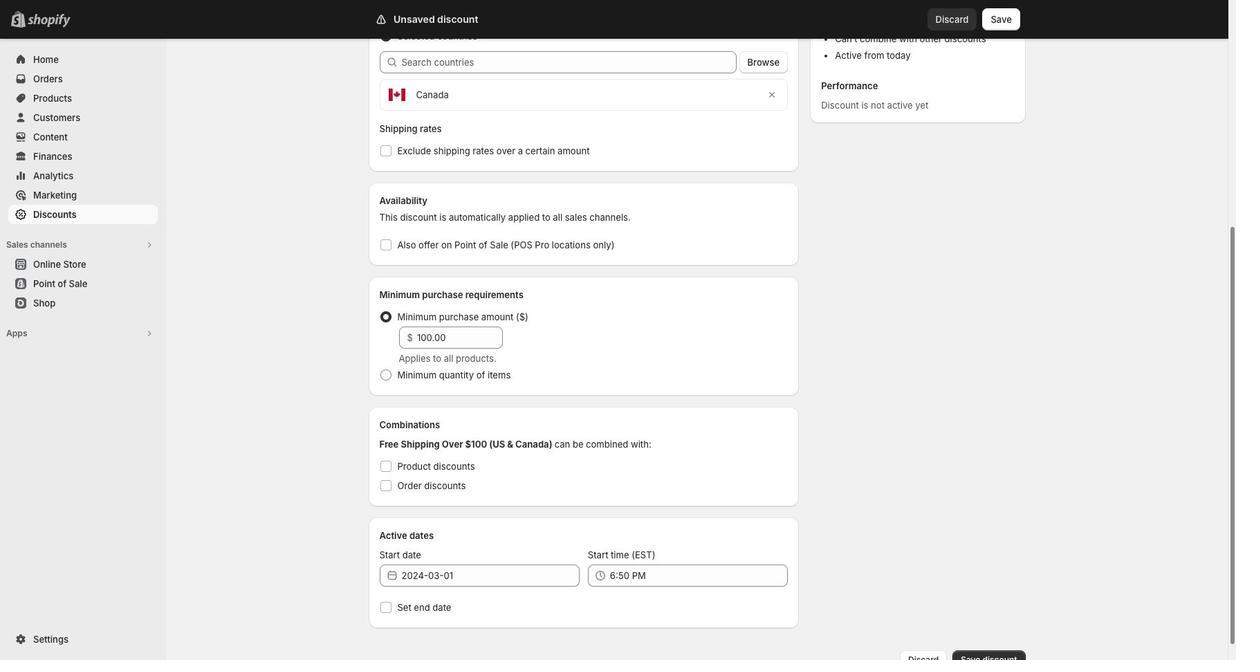 Task type: describe. For each thing, give the bounding box(es) containing it.
Search countries text field
[[402, 51, 737, 73]]

shopify image
[[28, 14, 71, 28]]



Task type: vqa. For each thing, say whether or not it's contained in the screenshot.
the "YYYY-MM-DD" text box
yes



Task type: locate. For each thing, give the bounding box(es) containing it.
0.00 text field
[[417, 327, 503, 349]]

Enter time text field
[[610, 565, 788, 587]]

YYYY-MM-DD text field
[[402, 565, 580, 587]]



